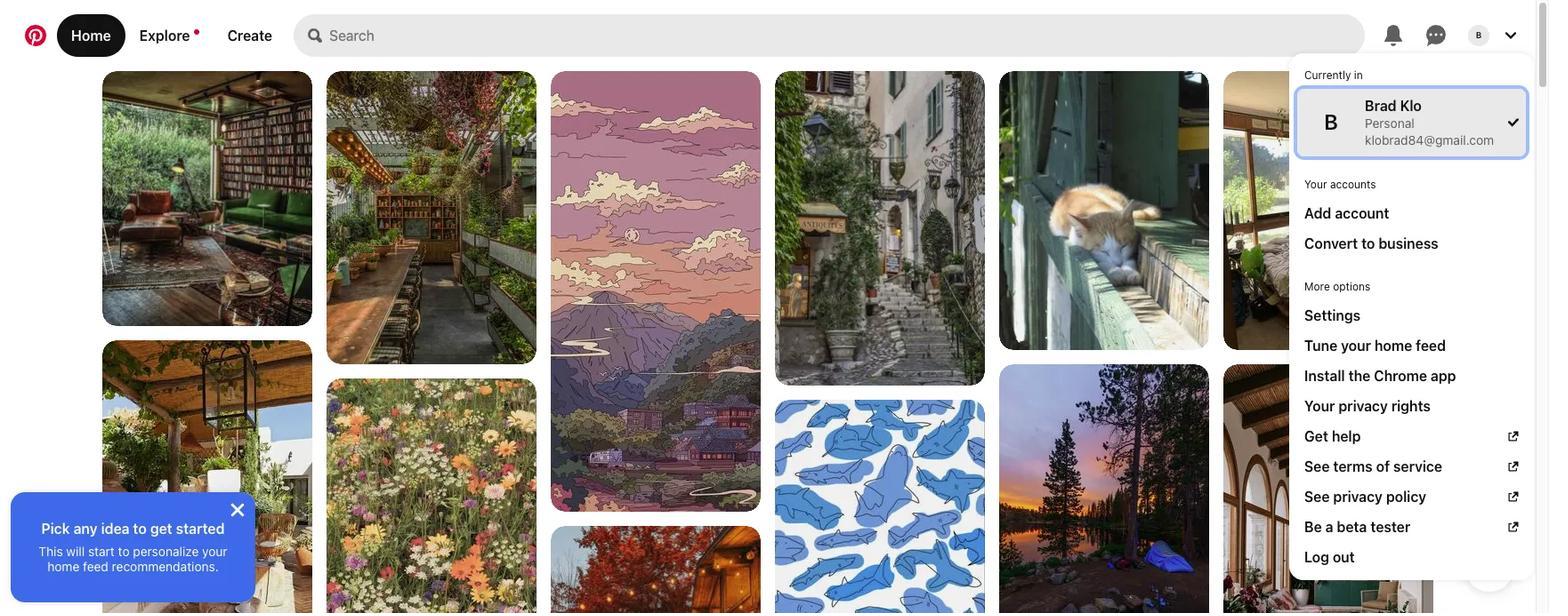 Task type: describe. For each thing, give the bounding box(es) containing it.
this
[[39, 545, 63, 560]]

pick any idea to get started this will start to personalize your home feed recommendations.
[[39, 521, 227, 575]]

selected item image
[[1508, 117, 1519, 128]]

see for see terms of service
[[1304, 459, 1330, 475]]

will
[[66, 545, 85, 560]]

service
[[1393, 459, 1442, 475]]

privacy for policy
[[1333, 489, 1383, 505]]

your privacy rights
[[1304, 399, 1431, 415]]

terms
[[1333, 459, 1373, 475]]

currently
[[1304, 69, 1351, 82]]

started
[[176, 521, 225, 537]]

create link
[[213, 14, 287, 57]]

personalize
[[133, 545, 199, 560]]

app
[[1431, 368, 1456, 384]]

your privacy rights link
[[1304, 397, 1519, 416]]

of
[[1376, 459, 1390, 475]]

rights
[[1391, 399, 1431, 415]]

recommendations.
[[112, 560, 219, 575]]

search icon image
[[308, 28, 322, 43]]

more options element
[[1297, 273, 1526, 573]]

be a beta tester
[[1304, 520, 1411, 536]]

home
[[71, 28, 111, 44]]

log out
[[1304, 550, 1355, 566]]

account
[[1335, 206, 1389, 222]]

your for your accounts
[[1304, 178, 1327, 191]]

personal
[[1365, 116, 1415, 131]]

feed inside more options element
[[1416, 338, 1446, 354]]

settings link
[[1304, 306, 1519, 326]]

see for see privacy policy
[[1304, 489, 1330, 505]]

this contains an image of: teqryouapart image
[[1224, 71, 1434, 351]]

the grounds of alexandria image
[[327, 71, 537, 365]]

klobrad84@gmail.com
[[1365, 133, 1494, 148]]

this contains an image of: fields // charcoal — by hope johnson image
[[1224, 365, 1434, 614]]

pick
[[41, 521, 70, 537]]

rustic southwestern style outdoor living space image
[[102, 341, 312, 614]]

see terms of service link
[[1304, 457, 1519, 477]]

the
[[1349, 368, 1371, 384]]

add
[[1304, 206, 1332, 222]]

this contains an image of: lake tahoe's least crowded and most photogenic campsite image
[[999, 365, 1209, 614]]

your accounts element
[[1297, 171, 1526, 259]]

convert
[[1304, 236, 1358, 252]]

this contains an image of: the perfect world. welcome \o/ image
[[999, 71, 1209, 351]]

get help
[[1304, 429, 1361, 445]]

travel | the golden girl | jess keys, travel goals, travel inspiration, travel guide, vacation, vacation ideas, getaway, bucket list, wanderlust, luxury, resort, dream destination, beach, mountains, on the road, adventure image
[[775, 71, 985, 388]]

install
[[1304, 368, 1345, 384]]

brad klo menu item
[[1297, 89, 1526, 157]]

0 horizontal spatial to
[[118, 545, 130, 560]]

create
[[227, 28, 272, 44]]

start
[[88, 545, 115, 560]]



Task type: locate. For each thing, give the bounding box(es) containing it.
accounts
[[1330, 178, 1376, 191]]

0 vertical spatial feed
[[1416, 338, 1446, 354]]

explore link
[[125, 14, 213, 57]]

your inside more options element
[[1341, 338, 1371, 354]]

your up get
[[1304, 399, 1335, 415]]

1 vertical spatial home
[[47, 560, 79, 575]]

get
[[150, 521, 172, 537]]

options
[[1333, 280, 1371, 294]]

2 see from the top
[[1304, 489, 1330, 505]]

0 horizontal spatial feed
[[83, 560, 108, 575]]

1 vertical spatial feed
[[83, 560, 108, 575]]

your up the the
[[1341, 338, 1371, 354]]

see privacy policy link
[[1304, 488, 1519, 507]]

tune
[[1304, 338, 1338, 354]]

0 vertical spatial privacy
[[1339, 399, 1388, 415]]

1 your from the top
[[1304, 178, 1327, 191]]

business
[[1379, 236, 1439, 252]]

your up add
[[1304, 178, 1327, 191]]

your inside pick any idea to get started this will start to personalize your home feed recommendations.
[[202, 545, 227, 560]]

to right start at the bottom left
[[118, 545, 130, 560]]

Search text field
[[329, 14, 1365, 57]]

a
[[1326, 520, 1333, 536]]

explore
[[139, 28, 190, 44]]

more options
[[1304, 280, 1371, 294]]

0 horizontal spatial home
[[47, 560, 79, 575]]

home inside more options element
[[1375, 338, 1412, 354]]

to left the get at the left
[[133, 521, 147, 537]]

this contains an image of: vertical gardens can be installed both indoors and outdoors. they can be constructed using a variety image
[[327, 379, 537, 614]]

this contains an image of: pin by jo on fondos | landscape wallpaper, scenery wallpaper, anime scenery wallpaper image
[[551, 71, 761, 596]]

privacy up be a beta tester
[[1333, 489, 1383, 505]]

feed
[[1416, 338, 1446, 354], [83, 560, 108, 575]]

install the chrome app
[[1304, 368, 1456, 384]]

1 horizontal spatial to
[[133, 521, 147, 537]]

list
[[0, 71, 1536, 614]]

privacy down the the
[[1339, 399, 1388, 415]]

this contains an image of: gilded autumn velvet image
[[551, 527, 761, 614]]

1 horizontal spatial feed
[[1416, 338, 1446, 354]]

0 vertical spatial your
[[1304, 178, 1327, 191]]

1 vertical spatial privacy
[[1333, 489, 1383, 505]]

klo
[[1400, 98, 1422, 114]]

2 horizontal spatial to
[[1361, 236, 1375, 252]]

get help link
[[1304, 427, 1519, 447]]

privacy for rights
[[1339, 399, 1388, 415]]

your for your privacy rights
[[1304, 399, 1335, 415]]

home
[[1375, 338, 1412, 354], [47, 560, 79, 575]]

in
[[1354, 69, 1363, 82]]

tune your home feed
[[1304, 338, 1446, 354]]

this contains an image of: image
[[775, 400, 985, 614]]

see terms of service
[[1304, 459, 1442, 475]]

policy
[[1386, 489, 1427, 505]]

1 see from the top
[[1304, 459, 1330, 475]]

0 vertical spatial home
[[1375, 338, 1412, 354]]

1 vertical spatial see
[[1304, 489, 1330, 505]]

add account
[[1304, 206, 1389, 222]]

0 vertical spatial your
[[1341, 338, 1371, 354]]

1 horizontal spatial your
[[1341, 338, 1371, 354]]

notifications image
[[194, 29, 199, 35]]

this contains an image of: my kemetic dreams image
[[102, 71, 312, 328]]

0 vertical spatial see
[[1304, 459, 1330, 475]]

1 vertical spatial your
[[202, 545, 227, 560]]

privacy
[[1339, 399, 1388, 415], [1333, 489, 1383, 505]]

to inside your accounts element
[[1361, 236, 1375, 252]]

get
[[1304, 429, 1328, 445]]

see up be
[[1304, 489, 1330, 505]]

brad klo personal klobrad84@gmail.com
[[1365, 98, 1494, 148]]

to
[[1361, 236, 1375, 252], [133, 521, 147, 537], [118, 545, 130, 560]]

1 vertical spatial your
[[1304, 399, 1335, 415]]

help
[[1332, 429, 1361, 445]]

see
[[1304, 459, 1330, 475], [1304, 489, 1330, 505]]

1 vertical spatial to
[[133, 521, 147, 537]]

your inside more options element
[[1304, 399, 1335, 415]]

2 vertical spatial to
[[118, 545, 130, 560]]

brad klo image
[[1468, 25, 1490, 46]]

your
[[1304, 178, 1327, 191], [1304, 399, 1335, 415]]

home up chrome
[[1375, 338, 1412, 354]]

home down 'pick'
[[47, 560, 79, 575]]

more
[[1304, 280, 1330, 294]]

your
[[1341, 338, 1371, 354], [202, 545, 227, 560]]

your accounts
[[1304, 178, 1376, 191]]

0 vertical spatial to
[[1361, 236, 1375, 252]]

see privacy policy
[[1304, 489, 1427, 505]]

tune your home feed link
[[1304, 336, 1519, 356]]

out
[[1333, 550, 1355, 566]]

beta
[[1337, 520, 1367, 536]]

be a beta tester link
[[1304, 518, 1519, 537]]

to down the account at the top right of the page
[[1361, 236, 1375, 252]]

home inside pick any idea to get started this will start to personalize your home feed recommendations.
[[47, 560, 79, 575]]

feed down 'any'
[[83, 560, 108, 575]]

see down get
[[1304, 459, 1330, 475]]

feed up app on the right bottom of the page
[[1416, 338, 1446, 354]]

your down started on the left bottom of page
[[202, 545, 227, 560]]

idea
[[101, 521, 130, 537]]

2 your from the top
[[1304, 399, 1335, 415]]

chrome
[[1374, 368, 1427, 384]]

settings
[[1304, 308, 1361, 324]]

0 horizontal spatial your
[[202, 545, 227, 560]]

currently in
[[1304, 69, 1363, 82]]

feed inside pick any idea to get started this will start to personalize your home feed recommendations.
[[83, 560, 108, 575]]

be
[[1304, 520, 1322, 536]]

brad
[[1365, 98, 1397, 114]]

tester
[[1371, 520, 1411, 536]]

log
[[1304, 550, 1329, 566]]

any
[[74, 521, 98, 537]]

currently in element
[[1297, 61, 1526, 157]]

home link
[[57, 14, 125, 57]]

1 horizontal spatial home
[[1375, 338, 1412, 354]]

convert to business
[[1304, 236, 1439, 252]]



Task type: vqa. For each thing, say whether or not it's contained in the screenshot.
in
yes



